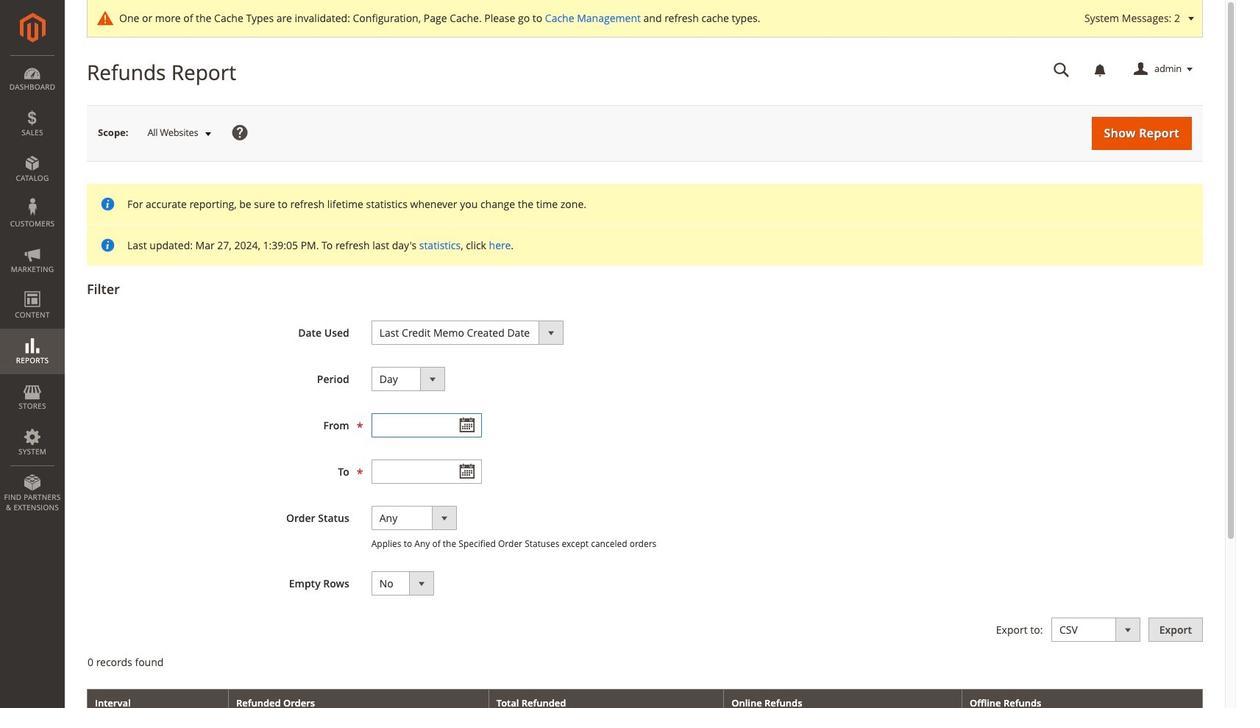 Task type: locate. For each thing, give the bounding box(es) containing it.
magento admin panel image
[[20, 13, 45, 43]]

None text field
[[371, 414, 482, 438]]

None text field
[[1043, 57, 1080, 82], [371, 460, 482, 484], [1043, 57, 1080, 82], [371, 460, 482, 484]]

menu bar
[[0, 55, 65, 520]]



